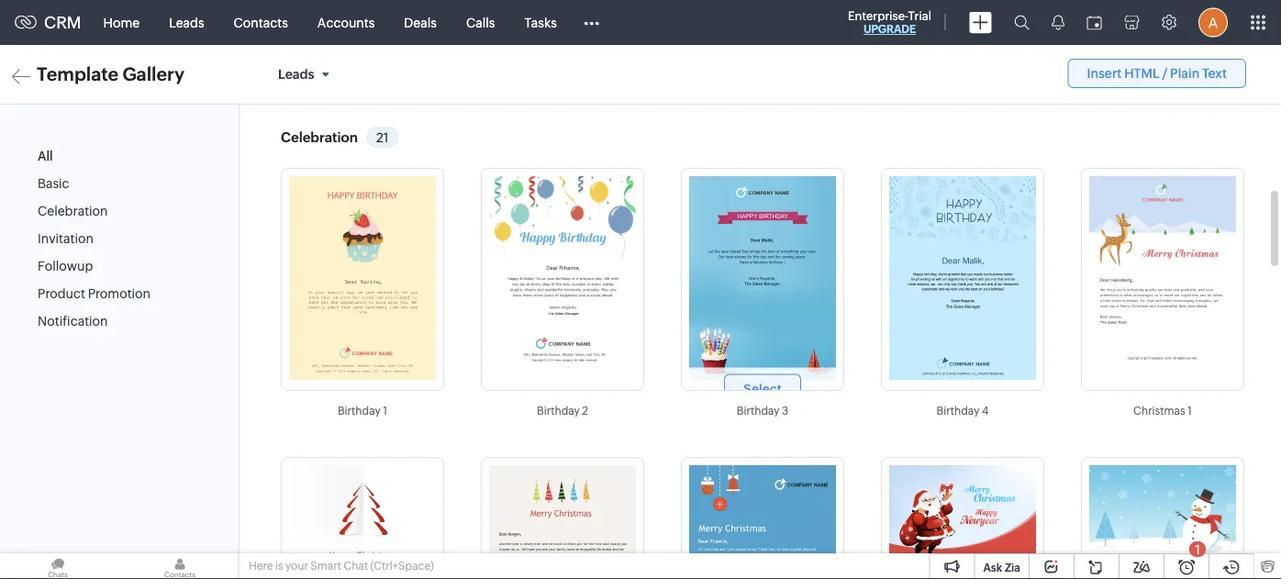 Task type: describe. For each thing, give the bounding box(es) containing it.
deals
[[404, 15, 437, 30]]

is
[[275, 560, 283, 573]]

birthday 3
[[737, 405, 789, 418]]

birthday 1
[[338, 405, 388, 418]]

profile image
[[1199, 8, 1229, 37]]

followup
[[38, 259, 93, 274]]

insert
[[1088, 66, 1123, 81]]

text
[[1203, 66, 1228, 81]]

leads link
[[154, 0, 219, 45]]

accounts link
[[303, 0, 390, 45]]

template gallery
[[37, 63, 185, 84]]

chat
[[344, 560, 368, 573]]

all
[[38, 149, 53, 164]]

birthday 2
[[537, 405, 589, 418]]

crm
[[44, 13, 81, 32]]

your
[[286, 560, 308, 573]]

calls
[[466, 15, 495, 30]]

zia
[[1005, 562, 1021, 574]]

insert html / plain text link
[[1068, 59, 1247, 88]]

deals link
[[390, 0, 452, 45]]

html
[[1125, 66, 1160, 81]]

enterprise-
[[849, 9, 909, 22]]

here is your smart chat (ctrl+space)
[[249, 560, 434, 573]]

1 for birthday 1
[[383, 405, 388, 418]]

search element
[[1004, 0, 1041, 45]]

ask zia
[[984, 562, 1021, 574]]

0 horizontal spatial celebration
[[38, 204, 108, 219]]

4
[[983, 405, 989, 418]]

ask
[[984, 562, 1003, 574]]

upgrade
[[864, 23, 917, 35]]

(ctrl+space)
[[371, 560, 434, 573]]

tasks
[[525, 15, 557, 30]]

promotion
[[88, 287, 151, 301]]

template
[[37, 63, 119, 84]]

christmas
[[1134, 405, 1186, 418]]

2 horizontal spatial 1
[[1196, 542, 1201, 557]]

gallery
[[123, 63, 185, 84]]

home
[[103, 15, 140, 30]]

product promotion
[[38, 287, 151, 301]]

invitation
[[38, 232, 94, 246]]

birthday 4
[[937, 405, 989, 418]]

search image
[[1015, 15, 1030, 30]]

product
[[38, 287, 85, 301]]



Task type: vqa. For each thing, say whether or not it's contained in the screenshot.
Birthday 1's "Birthday"
yes



Task type: locate. For each thing, give the bounding box(es) containing it.
1 vertical spatial celebration
[[38, 204, 108, 219]]

calendar image
[[1087, 15, 1103, 30]]

0 horizontal spatial 1
[[383, 405, 388, 418]]

profile element
[[1188, 0, 1240, 45]]

/
[[1163, 66, 1168, 81]]

1
[[383, 405, 388, 418], [1188, 405, 1193, 418], [1196, 542, 1201, 557]]

accounts
[[318, 15, 375, 30]]

leads
[[169, 15, 204, 30], [278, 67, 315, 82]]

signals element
[[1041, 0, 1076, 45]]

christmas 1
[[1134, 405, 1193, 418]]

enterprise-trial upgrade
[[849, 9, 932, 35]]

crm link
[[15, 13, 81, 32]]

create menu element
[[959, 0, 1004, 45]]

1 horizontal spatial leads
[[278, 67, 315, 82]]

celebration up invitation at left top
[[38, 204, 108, 219]]

0 vertical spatial leads
[[169, 15, 204, 30]]

birthday for birthday 2
[[537, 405, 580, 418]]

birthday for birthday 4
[[937, 405, 980, 418]]

smart
[[311, 560, 342, 573]]

1 horizontal spatial 1
[[1188, 405, 1193, 418]]

4 birthday from the left
[[937, 405, 980, 418]]

1 birthday from the left
[[338, 405, 381, 418]]

home link
[[89, 0, 154, 45]]

leads inside field
[[278, 67, 315, 82]]

leads down contacts
[[278, 67, 315, 82]]

contacts link
[[219, 0, 303, 45]]

calls link
[[452, 0, 510, 45]]

create menu image
[[970, 11, 993, 34]]

2
[[583, 405, 589, 418]]

Leads field
[[271, 59, 343, 90]]

0 vertical spatial celebration
[[281, 129, 358, 145]]

leads for leads link
[[169, 15, 204, 30]]

leads for leads field
[[278, 67, 315, 82]]

plain
[[1171, 66, 1201, 81]]

3
[[782, 405, 789, 418]]

basic
[[38, 176, 69, 191]]

trial
[[909, 9, 932, 22]]

not loaded image
[[289, 176, 436, 380], [489, 176, 636, 380], [690, 176, 837, 380], [890, 176, 1037, 380], [1090, 176, 1237, 380], [289, 466, 436, 579], [489, 466, 636, 579], [690, 466, 837, 579], [890, 466, 1037, 579], [1090, 466, 1237, 579]]

contacts
[[234, 15, 288, 30]]

chats image
[[0, 554, 116, 579]]

1 for christmas 1
[[1188, 405, 1193, 418]]

Other Modules field
[[572, 8, 611, 37]]

1 horizontal spatial celebration
[[281, 129, 358, 145]]

21
[[376, 130, 389, 145]]

celebration left the 21
[[281, 129, 358, 145]]

birthday
[[338, 405, 381, 418], [537, 405, 580, 418], [737, 405, 780, 418], [937, 405, 980, 418]]

notification
[[38, 314, 108, 329]]

celebration
[[281, 129, 358, 145], [38, 204, 108, 219]]

tasks link
[[510, 0, 572, 45]]

0 horizontal spatial leads
[[169, 15, 204, 30]]

1 vertical spatial leads
[[278, 67, 315, 82]]

leads up gallery
[[169, 15, 204, 30]]

insert html / plain text
[[1088, 66, 1228, 81]]

contacts image
[[122, 554, 238, 579]]

2 birthday from the left
[[537, 405, 580, 418]]

3 birthday from the left
[[737, 405, 780, 418]]

birthday for birthday 1
[[338, 405, 381, 418]]

signals image
[[1052, 15, 1065, 30]]

here
[[249, 560, 273, 573]]

birthday for birthday 3
[[737, 405, 780, 418]]



